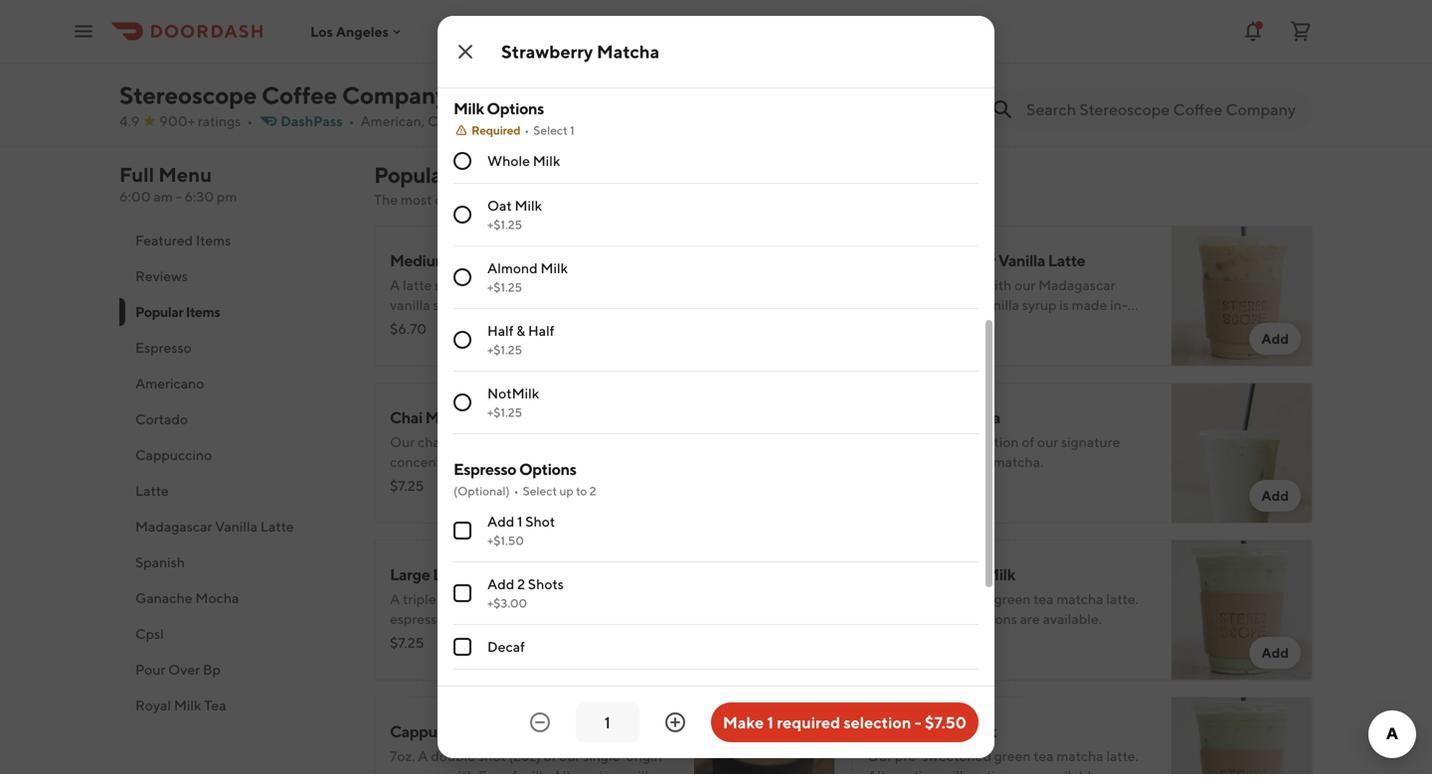 Task type: locate. For each thing, give the bounding box(es) containing it.
oz.)
[[485, 591, 508, 608]]

1 vertical spatial latte.
[[1106, 748, 1139, 765]]

- left the $7.50
[[915, 714, 921, 732]]

0 vertical spatial are
[[1020, 611, 1040, 628]]

1 vertical spatial 1
[[517, 514, 523, 530]]

0 vertical spatial medium
[[390, 251, 449, 270]]

0 vertical spatial popular
[[374, 162, 449, 188]]

our inside chai milk our chai latte is made with premium chai tea concentrate from dona chai and topped off with milk and our housemade madagascar vanilla syrup.
[[476, 474, 497, 490]]

2 horizontal spatial vanilla
[[998, 251, 1045, 270]]

of up matcha.
[[1022, 434, 1034, 450]]

with down (3
[[448, 611, 475, 628]]

1 inside button
[[767, 714, 774, 732]]

1 vertical spatial espresso
[[390, 768, 445, 775]]

alternative inside large latte a triple shot (3 oz.) of our single-origin espresso with milk. alternative milk options are available.
[[510, 611, 581, 628]]

add for medium matcha milk
[[1261, 645, 1289, 661]]

0 vertical spatial from
[[664, 191, 693, 208]]

0 vertical spatial available.
[[1043, 611, 1102, 628]]

cappuccino button
[[119, 438, 350, 473]]

and inside strawberry matcha a delicious combination of our signature strawberry milk and matcha.
[[966, 454, 990, 470]]

0 vertical spatial strawberry
[[501, 41, 593, 62]]

ratings
[[198, 113, 241, 129]]

options up up
[[519, 460, 576, 479]]

pre- for medium
[[895, 591, 922, 608]]

most
[[401, 191, 432, 208]]

1 vertical spatial pre-
[[895, 748, 922, 765]]

1 horizontal spatial a
[[418, 748, 428, 765]]

a for large latte
[[390, 591, 400, 608]]

green for large
[[994, 748, 1031, 765]]

2 vertical spatial 1
[[767, 714, 774, 732]]

tea inside large matcha milk our pre-sweetened green tea matcha latte. alternative milk options are available.
[[1034, 748, 1054, 765]]

0 vertical spatial espresso
[[135, 340, 192, 356]]

3 +$1.25 from the top
[[487, 343, 522, 357]]

cappuccino up the double
[[390, 722, 475, 741]]

origin inside the cappuccino 7oz. a double shot (2oz) of our single-origin espresso with 5oz of milk. alternative mil
[[626, 748, 662, 765]]

chai
[[390, 408, 422, 427]]

3/19/22 • doordash order
[[381, 46, 523, 60]]

pre-
[[895, 591, 922, 608], [895, 748, 922, 765]]

- inside button
[[915, 714, 921, 732]]

strawberry up mi
[[501, 41, 593, 62]]

espresso options group
[[453, 458, 979, 670]]

our down is at bottom left
[[476, 474, 497, 490]]

1 espresso from the top
[[390, 611, 445, 628]]

1 latte. from the top
[[1106, 591, 1139, 608]]

1 vertical spatial are
[[390, 631, 410, 647]]

matcha inside the "medium matcha milk our pre-sweetened green tea matcha latte. alternative milk options are available."
[[929, 565, 982, 584]]

+$1.25 down &
[[487, 343, 522, 357]]

2 half from the left
[[528, 323, 554, 339]]

900+
[[159, 113, 195, 129]]

large inside large matcha milk our pre-sweetened green tea matcha latte. alternative milk options are available.
[[867, 722, 907, 741]]

0 vertical spatial tea
[[648, 434, 668, 450]]

add for large madagascar vanilla latte
[[1261, 331, 1289, 347]]

1 vertical spatial shot
[[478, 748, 506, 765]]

triple
[[403, 591, 436, 608]]

popular down reviews
[[135, 304, 183, 320]]

1 horizontal spatial strawberry
[[867, 408, 944, 427]]

of right oz.)
[[510, 591, 523, 608]]

select inside espresso options (optional) • select up to 2
[[523, 484, 557, 498]]

matcha inside large matcha milk our pre-sweetened green tea matcha latte. alternative milk options are available.
[[910, 722, 963, 741]]

stereoscope
[[119, 81, 257, 109]]

our up matcha.
[[1037, 434, 1058, 450]]

$7.25 down triple
[[390, 635, 424, 651]]

0 vertical spatial 1
[[570, 123, 575, 137]]

1 vertical spatial strawberry
[[867, 408, 944, 427]]

0 vertical spatial our
[[390, 434, 415, 450]]

2 $7.25 from the top
[[390, 635, 424, 651]]

americano
[[135, 375, 204, 392]]

available. for medium
[[1043, 611, 1102, 628]]

1 r from the left
[[624, 6, 637, 27]]

shot up "5oz"
[[478, 748, 506, 765]]

are for medium
[[1020, 611, 1040, 628]]

r left rose
[[938, 6, 951, 27]]

tea inside the "medium matcha milk our pre-sweetened green tea matcha latte. alternative milk options are available."
[[1034, 591, 1054, 608]]

milk inside chai milk our chai latte is made with premium chai tea concentrate from dona chai and topped off with milk and our housemade madagascar vanilla syrup.
[[425, 408, 456, 427]]

matcha for strawberry matcha a delicious combination of our signature strawberry milk and matcha.
[[947, 408, 1000, 427]]

1 horizontal spatial ganache
[[1008, 107, 1063, 123]]

from left this
[[664, 191, 693, 208]]

strawberry for strawberry matcha a delicious combination of our signature strawberry milk and matcha.
[[867, 408, 944, 427]]

2 latte. from the top
[[1106, 748, 1139, 765]]

vanilla for large madagascar vanilla latte
[[998, 251, 1045, 270]]

0 vertical spatial -
[[176, 188, 182, 205]]

1 half from the left
[[487, 323, 514, 339]]

cappuccino inside the cappuccino 7oz. a double shot (2oz) of our single-origin espresso with 5oz of milk. alternative mil
[[390, 722, 475, 741]]

large matcha milk image
[[1171, 697, 1313, 775]]

angeles
[[336, 23, 389, 40]]

0 horizontal spatial milk.
[[478, 611, 508, 628]]

None radio
[[453, 206, 471, 224], [453, 269, 471, 286], [453, 394, 471, 412], [453, 206, 471, 224], [453, 269, 471, 286], [453, 394, 471, 412]]

single- inside large latte a triple shot (3 oz.) of our single-origin espresso with milk. alternative milk options are available.
[[550, 591, 593, 608]]

+$1.25 down oat
[[487, 218, 522, 232]]

american,
[[360, 113, 425, 129]]

from down is at bottom left
[[469, 454, 499, 470]]

0 horizontal spatial from
[[469, 454, 499, 470]]

items
[[453, 162, 507, 188], [196, 232, 231, 249], [186, 304, 220, 320]]

cappuccino down cortado
[[135, 447, 212, 463]]

1 vertical spatial milk.
[[520, 768, 550, 775]]

1 left shot
[[517, 514, 523, 530]]

0 vertical spatial a
[[867, 434, 877, 450]]

0 horizontal spatial 1
[[517, 514, 523, 530]]

0 vertical spatial origin
[[593, 591, 629, 608]]

0 horizontal spatial ganache
[[135, 590, 192, 607]]

decaf
[[487, 639, 525, 655]]

1 vertical spatial mocha
[[195, 590, 239, 607]]

rebecca
[[657, 7, 719, 26]]

Current quantity is 1 number field
[[588, 712, 627, 734]]

options inside espresso options (optional) • select up to 2
[[519, 460, 576, 479]]

available. inside large latte a triple shot (3 oz.) of our single-origin espresso with milk. alternative milk options are available.
[[413, 631, 472, 647]]

from
[[664, 191, 693, 208], [469, 454, 499, 470]]

notification bell image
[[1241, 19, 1265, 43]]

american, coffee shop • 1.6 mi
[[360, 113, 564, 129]]

+$1.25 inside oat milk +$1.25
[[487, 218, 522, 232]]

latte. for large
[[1106, 748, 1139, 765]]

1 horizontal spatial vanilla
[[540, 251, 587, 270]]

1 vertical spatial matcha
[[1056, 748, 1104, 765]]

0 horizontal spatial coffee
[[262, 81, 337, 109]]

single- down current quantity is 1 number field
[[583, 748, 626, 765]]

1 vertical spatial sweetened
[[922, 748, 991, 765]]

1 vertical spatial origin
[[626, 748, 662, 765]]

1 add button from the top
[[1249, 323, 1301, 355]]

2 espresso from the top
[[390, 768, 445, 775]]

r left rebecca
[[624, 6, 637, 27]]

our right oz.)
[[526, 591, 547, 608]]

shot inside large latte a triple shot (3 oz.) of our single-origin espresso with milk. alternative milk options are available.
[[439, 591, 467, 608]]

coffee left shop
[[427, 113, 471, 129]]

k
[[722, 7, 732, 26]]

None checkbox
[[453, 33, 471, 51], [453, 585, 471, 603], [453, 33, 471, 51], [453, 585, 471, 603]]

6/3/22
[[1009, 46, 1048, 60]]

pre- for large
[[895, 748, 922, 765]]

large inside large latte a triple shot (3 oz.) of our single-origin espresso with milk. alternative milk options are available.
[[390, 565, 430, 584]]

a inside large latte a triple shot (3 oz.) of our single-origin espresso with milk. alternative milk options are available.
[[390, 591, 400, 608]]

green inside the "medium matcha milk our pre-sweetened green tea matcha latte. alternative milk options are available."
[[994, 591, 1031, 608]]

select up whole milk
[[533, 123, 568, 137]]

bp
[[203, 662, 221, 678]]

strawberry for strawberry matcha
[[501, 41, 593, 62]]

matcha inside the "medium matcha milk our pre-sweetened green tea matcha latte. alternative milk options are available."
[[1056, 591, 1104, 608]]

options
[[613, 611, 660, 628], [970, 611, 1017, 628], [970, 768, 1017, 775]]

espresso inside button
[[135, 340, 192, 356]]

matcha for medium
[[1056, 591, 1104, 608]]

available. inside large matcha milk our pre-sweetened green tea matcha latte. alternative milk options are available.
[[1043, 768, 1102, 775]]

with down the double
[[448, 768, 475, 775]]

shots
[[528, 576, 564, 593]]

strawberry inside dialog
[[501, 41, 593, 62]]

2 vertical spatial a
[[418, 748, 428, 765]]

None radio
[[453, 331, 471, 349]]

half right &
[[528, 323, 554, 339]]

available. inside the "medium matcha milk our pre-sweetened green tea matcha latte. alternative milk options are available."
[[1043, 611, 1102, 628]]

espresso inside espresso options (optional) • select up to 2
[[453, 460, 516, 479]]

with inside large latte a triple shot (3 oz.) of our single-origin espresso with milk. alternative milk options are available.
[[448, 611, 475, 628]]

half left &
[[487, 323, 514, 339]]

pre- inside large matcha milk our pre-sweetened green tea matcha latte. alternative milk options are available.
[[895, 748, 922, 765]]

green inside large matcha milk our pre-sweetened green tea matcha latte. alternative milk options are available.
[[994, 748, 1031, 765]]

+$1.25 down almond
[[487, 280, 522, 294]]

vanilla
[[390, 494, 430, 510]]

1 vertical spatial available.
[[413, 631, 472, 647]]

0 horizontal spatial medium
[[390, 251, 449, 270]]

1 for add 1 shot +$1.50
[[517, 514, 523, 530]]

single- right +$3.00
[[550, 591, 593, 608]]

2 add button from the top
[[1249, 480, 1301, 512]]

• right ratings
[[247, 113, 253, 129]]

latte
[[447, 434, 476, 450]]

cappuccino image
[[694, 697, 835, 775]]

ganache
[[1008, 107, 1063, 123], [135, 590, 192, 607]]

strawberry matcha
[[501, 41, 660, 62]]

+$1.25
[[487, 218, 522, 232], [487, 280, 522, 294], [487, 343, 522, 357], [487, 406, 522, 420]]

1 horizontal spatial mocha
[[1065, 107, 1108, 123]]

shot left (3
[[439, 591, 467, 608]]

2 +$1.25 from the top
[[487, 280, 522, 294]]

popular up "most"
[[374, 162, 449, 188]]

shot
[[439, 591, 467, 608], [478, 748, 506, 765]]

select
[[533, 123, 568, 137], [523, 484, 557, 498]]

and up syrup.
[[449, 474, 473, 490]]

espresso down triple
[[390, 611, 445, 628]]

milk. down oz.)
[[478, 611, 508, 628]]

milk. down (2oz)
[[520, 768, 550, 775]]

chai up topped
[[619, 434, 645, 450]]

1 horizontal spatial coffee
[[427, 113, 471, 129]]

Item Search search field
[[1026, 98, 1297, 120]]

- inside full menu 6:00 am - 6:30 pm
[[176, 188, 182, 205]]

0 horizontal spatial mocha
[[195, 590, 239, 607]]

latte. inside large matcha milk our pre-sweetened green tea matcha latte. alternative milk options are available.
[[1106, 748, 1139, 765]]

0 vertical spatial matcha
[[1056, 591, 1104, 608]]

select left up
[[523, 484, 557, 498]]

large for large matcha milk our pre-sweetened green tea matcha latte. alternative milk options are available.
[[867, 722, 907, 741]]

our inside the cappuccino 7oz. a double shot (2oz) of our single-origin espresso with 5oz of milk. alternative mil
[[559, 748, 580, 765]]

cappuccino for cappuccino 7oz. a double shot (2oz) of our single-origin espresso with 5oz of milk. alternative mil
[[390, 722, 475, 741]]

0 vertical spatial espresso
[[390, 611, 445, 628]]

sweetened inside large matcha milk our pre-sweetened green tea matcha latte. alternative milk options are available.
[[922, 748, 991, 765]]

our right (2oz)
[[559, 748, 580, 765]]

1 vertical spatial coffee
[[427, 113, 471, 129]]

available.
[[1043, 611, 1102, 628], [413, 631, 472, 647], [1043, 768, 1102, 775]]

0 horizontal spatial popular
[[135, 304, 183, 320]]

items inside popular items the most commonly ordered items and dishes from this store
[[453, 162, 507, 188]]

add inside add 1 shot +$1.50
[[487, 514, 514, 530]]

- right am
[[176, 188, 182, 205]]

2 horizontal spatial 1
[[767, 714, 774, 732]]

espresso for espresso
[[135, 340, 192, 356]]

0 vertical spatial green
[[994, 591, 1031, 608]]

1 horizontal spatial half
[[528, 323, 554, 339]]

ganache down spanish
[[135, 590, 192, 607]]

0 vertical spatial ganache
[[1008, 107, 1063, 123]]

2 vertical spatial tea
[[1034, 748, 1054, 765]]

1 right mi
[[570, 123, 575, 137]]

1 vertical spatial add button
[[1249, 480, 1301, 512]]

are inside large matcha milk our pre-sweetened green tea matcha latte. alternative milk options are available.
[[1020, 768, 1040, 775]]

1 horizontal spatial espresso
[[453, 460, 516, 479]]

large madagascar vanilla latte image
[[1171, 226, 1313, 367]]

are inside large latte a triple shot (3 oz.) of our single-origin espresso with milk. alternative milk options are available.
[[390, 631, 410, 647]]

reviews
[[135, 268, 188, 284]]

2 matcha from the top
[[1056, 748, 1104, 765]]

0 horizontal spatial 2
[[517, 576, 525, 593]]

3/19/22
[[381, 46, 424, 60]]

doordash
[[433, 46, 488, 60]]

espresso
[[390, 611, 445, 628], [390, 768, 445, 775]]

items inside "featured items" button
[[196, 232, 231, 249]]

combination
[[939, 434, 1019, 450]]

ganache mocha
[[135, 590, 239, 607]]

mocha for ganache mocha
[[195, 590, 239, 607]]

sweetened inside the "medium matcha milk our pre-sweetened green tea matcha latte. alternative milk options are available."
[[922, 591, 991, 608]]

add 1 shot +$1.50
[[487, 514, 555, 548]]

2 vertical spatial our
[[867, 748, 892, 765]]

claudia g
[[343, 7, 405, 26]]

close strawberry matcha image
[[453, 40, 477, 64]]

2 vertical spatial available.
[[1043, 768, 1102, 775]]

coffee for stereoscope
[[262, 81, 337, 109]]

origin right shots
[[593, 591, 629, 608]]

$7.25 down concentrate at the bottom left of page
[[390, 478, 424, 494]]

add
[[1261, 331, 1289, 347], [1261, 488, 1289, 504], [487, 514, 514, 530], [487, 576, 514, 593], [1261, 645, 1289, 661]]

items down reviews button
[[186, 304, 220, 320]]

coffee up dashpass
[[262, 81, 337, 109]]

milk inside large matcha milk our pre-sweetened green tea matcha latte. alternative milk options are available.
[[940, 768, 967, 775]]

our inside the "medium matcha milk our pre-sweetened green tea matcha latte. alternative milk options are available."
[[867, 591, 892, 608]]

milk inside the "medium matcha milk our pre-sweetened green tea matcha latte. alternative milk options are available."
[[940, 611, 967, 628]]

sweetened
[[922, 591, 991, 608], [922, 748, 991, 765]]

2 r from the left
[[938, 6, 951, 27]]

latte.
[[1106, 591, 1139, 608], [1106, 748, 1139, 765]]

1 vertical spatial $7.25
[[390, 635, 424, 651]]

2 green from the top
[[994, 748, 1031, 765]]

None checkbox
[[453, 522, 471, 540]]

1.6
[[529, 113, 546, 129]]

0 vertical spatial options
[[487, 99, 544, 118]]

espresso up americano
[[135, 340, 192, 356]]

shot for cappuccino
[[478, 748, 506, 765]]

cappuccino
[[135, 447, 212, 463], [390, 722, 475, 741]]

our for large
[[867, 748, 892, 765]]

our inside large matcha milk our pre-sweetened green tea matcha latte. alternative milk options are available.
[[867, 748, 892, 765]]

medium inside the "medium matcha milk our pre-sweetened green tea matcha latte. alternative milk options are available."
[[867, 565, 926, 584]]

0 vertical spatial large
[[867, 251, 907, 270]]

2 sweetened from the top
[[922, 748, 991, 765]]

1 horizontal spatial 2
[[589, 484, 596, 498]]

alternative inside the cappuccino 7oz. a double shot (2oz) of our single-origin espresso with 5oz of milk. alternative mil
[[552, 768, 623, 775]]

3 add button from the top
[[1249, 637, 1301, 669]]

of inside large latte a triple shot (3 oz.) of our single-origin espresso with milk. alternative milk options are available.
[[510, 591, 523, 608]]

items for popular items
[[186, 304, 220, 320]]

milk inside strawberry matcha a delicious combination of our signature strawberry milk and matcha.
[[937, 454, 964, 470]]

2 vertical spatial are
[[1020, 768, 1040, 775]]

mi
[[548, 113, 564, 129]]

$7.25
[[390, 478, 424, 494], [390, 635, 424, 651]]

medium madagascar vanilla latte image
[[694, 226, 835, 367]]

options inside large matcha milk our pre-sweetened green tea matcha latte. alternative milk options are available.
[[970, 768, 1017, 775]]

a left triple
[[390, 591, 400, 608]]

featured items
[[135, 232, 231, 249]]

1 pre- from the top
[[895, 591, 922, 608]]

0 vertical spatial latte.
[[1106, 591, 1139, 608]]

milk options group
[[453, 97, 979, 435]]

our inside chai milk our chai latte is made with premium chai tea concentrate from dona chai and topped off with milk and our housemade madagascar vanilla syrup.
[[390, 434, 415, 450]]

1 vertical spatial green
[[994, 748, 1031, 765]]

origin down current quantity is 1 number field
[[626, 748, 662, 765]]

$7.50
[[925, 714, 967, 732]]

milk
[[937, 454, 964, 470], [420, 474, 447, 490], [584, 611, 610, 628], [940, 611, 967, 628], [940, 768, 967, 775]]

&
[[516, 323, 525, 339]]

1 vertical spatial tea
[[1034, 591, 1054, 608]]

2 up +$3.00
[[517, 576, 525, 593]]

and right items
[[594, 191, 618, 208]]

pre- inside the "medium matcha milk our pre-sweetened green tea matcha latte. alternative milk options are available."
[[895, 591, 922, 608]]

matcha inside strawberry matcha a delicious combination of our signature strawberry milk and matcha.
[[947, 408, 1000, 427]]

2 vertical spatial large
[[867, 722, 907, 741]]

latte inside large latte a triple shot (3 oz.) of our single-origin espresso with milk. alternative milk options are available.
[[433, 565, 470, 584]]

1 horizontal spatial r
[[938, 6, 951, 27]]

matcha for strawberry matcha
[[597, 41, 660, 62]]

add button for large madagascar vanilla latte
[[1249, 323, 1301, 355]]

1 horizontal spatial popular
[[374, 162, 449, 188]]

1 horizontal spatial 1
[[570, 123, 575, 137]]

1 vertical spatial items
[[196, 232, 231, 249]]

milk inside large latte a triple shot (3 oz.) of our single-origin espresso with milk. alternative milk options are available.
[[584, 611, 610, 628]]

1 vertical spatial our
[[867, 591, 892, 608]]

menu
[[158, 163, 212, 186]]

ganache for ganache mocha
[[135, 590, 192, 607]]

large
[[867, 251, 907, 270], [390, 565, 430, 584], [867, 722, 907, 741]]

1 green from the top
[[994, 591, 1031, 608]]

2 pre- from the top
[[895, 748, 922, 765]]

0 horizontal spatial a
[[390, 591, 400, 608]]

are inside the "medium matcha milk our pre-sweetened green tea matcha latte. alternative milk options are available."
[[1020, 611, 1040, 628]]

1 horizontal spatial cappuccino
[[390, 722, 475, 741]]

0 horizontal spatial espresso
[[135, 340, 192, 356]]

0 horizontal spatial strawberry
[[501, 41, 593, 62]]

almond
[[487, 260, 538, 276]]

coffee for american,
[[427, 113, 471, 129]]

popular for popular items
[[135, 304, 183, 320]]

items up reviews button
[[196, 232, 231, 249]]

1 vertical spatial a
[[390, 591, 400, 608]]

and down combination
[[966, 454, 990, 470]]

1 vertical spatial 2
[[517, 576, 525, 593]]

items up the "commonly"
[[453, 162, 507, 188]]

0 horizontal spatial shot
[[439, 591, 467, 608]]

0 vertical spatial cappuccino
[[135, 447, 212, 463]]

0 horizontal spatial r
[[624, 6, 637, 27]]

1 inside add 1 shot +$1.50
[[517, 514, 523, 530]]

0 horizontal spatial half
[[487, 323, 514, 339]]

cappuccino for cappuccino
[[135, 447, 212, 463]]

popular inside popular items the most commonly ordered items and dishes from this store
[[374, 162, 449, 188]]

espresso up (optional)
[[453, 460, 516, 479]]

1 vertical spatial espresso
[[453, 460, 516, 479]]

chai up housemade
[[537, 454, 563, 470]]

ganache down '6/3/22'
[[1008, 107, 1063, 123]]

1 inside 'milk options' group
[[570, 123, 575, 137]]

required
[[471, 123, 520, 137]]

1 vertical spatial from
[[469, 454, 499, 470]]

shot for large
[[439, 591, 467, 608]]

add inside add 2 shots +$3.00
[[487, 576, 514, 593]]

options inside the "medium matcha milk our pre-sweetened green tea matcha latte. alternative milk options are available."
[[970, 611, 1017, 628]]

1 vertical spatial options
[[519, 460, 576, 479]]

2 right to at the left of the page
[[589, 484, 596, 498]]

cappuccino inside button
[[135, 447, 212, 463]]

alternative inside the "medium matcha milk our pre-sweetened green tea matcha latte. alternative milk options are available."
[[867, 611, 938, 628]]

options inside large latte a triple shot (3 oz.) of our single-origin espresso with milk. alternative milk options are available.
[[613, 611, 660, 628]]

4 +$1.25 from the top
[[487, 406, 522, 420]]

0 vertical spatial milk.
[[478, 611, 508, 628]]

1 vertical spatial -
[[915, 714, 921, 732]]

+$1.25 down the notmilk
[[487, 406, 522, 420]]

6:00
[[119, 188, 151, 205]]

0 vertical spatial pre-
[[895, 591, 922, 608]]

ganache for ganache mocha latte
[[1008, 107, 1063, 123]]

company
[[342, 81, 448, 109]]

options up the required
[[487, 99, 544, 118]]

1 vertical spatial cappuccino
[[390, 722, 475, 741]]

items for popular items the most commonly ordered items and dishes from this store
[[453, 162, 507, 188]]

strawberry
[[501, 41, 593, 62], [867, 408, 944, 427]]

with
[[529, 434, 557, 450], [390, 474, 417, 490], [448, 611, 475, 628], [448, 768, 475, 775]]

• left mi
[[524, 123, 529, 137]]

2
[[589, 484, 596, 498], [517, 576, 525, 593]]

+$1.25 inside half & half +$1.25
[[487, 343, 522, 357]]

0 horizontal spatial cappuccino
[[135, 447, 212, 463]]

green
[[994, 591, 1031, 608], [994, 748, 1031, 765]]

matcha
[[597, 41, 660, 62], [947, 408, 1000, 427], [929, 565, 982, 584], [910, 722, 963, 741]]

1 matcha from the top
[[1056, 591, 1104, 608]]

strawberry up delicious
[[867, 408, 944, 427]]

0 vertical spatial items
[[453, 162, 507, 188]]

rose s
[[972, 7, 1019, 26]]

1 right make
[[767, 714, 774, 732]]

items for featured items
[[196, 232, 231, 249]]

1 horizontal spatial from
[[664, 191, 693, 208]]

2 inside espresso options (optional) • select up to 2
[[589, 484, 596, 498]]

add button for strawberry matcha
[[1249, 480, 1301, 512]]

r for rebecca k
[[624, 6, 637, 27]]

our inside large latte a triple shot (3 oz.) of our single-origin espresso with milk. alternative milk options are available.
[[526, 591, 547, 608]]

medium
[[390, 251, 449, 270], [867, 565, 926, 584]]

1 +$1.25 from the top
[[487, 218, 522, 232]]

shot inside the cappuccino 7oz. a double shot (2oz) of our single-origin espresso with 5oz of milk. alternative mil
[[478, 748, 506, 765]]

a right 7oz.
[[418, 748, 428, 765]]

selection
[[844, 714, 911, 732]]

of inside strawberry matcha a delicious combination of our signature strawberry milk and matcha.
[[1022, 434, 1034, 450]]

a up strawberry
[[867, 434, 877, 450]]

popular
[[374, 162, 449, 188], [135, 304, 183, 320]]

1 sweetened from the top
[[922, 591, 991, 608]]

0 vertical spatial select
[[533, 123, 568, 137]]

matcha inside large matcha milk our pre-sweetened green tea matcha latte. alternative milk options are available.
[[1056, 748, 1104, 765]]

mocha for ganache mocha latte
[[1065, 107, 1108, 123]]

0 vertical spatial 2
[[589, 484, 596, 498]]

• inside 'milk options' group
[[524, 123, 529, 137]]

dashpass •
[[281, 113, 354, 129]]

single-
[[550, 591, 593, 608], [583, 748, 626, 765]]

milk.
[[478, 611, 508, 628], [520, 768, 550, 775]]

a
[[867, 434, 877, 450], [390, 591, 400, 608], [418, 748, 428, 765]]

matcha for medium matcha milk our pre-sweetened green tea matcha latte. alternative milk options are available.
[[929, 565, 982, 584]]

0 vertical spatial sweetened
[[922, 591, 991, 608]]

full menu 6:00 am - 6:30 pm
[[119, 163, 237, 205]]

espresso down 7oz.
[[390, 768, 445, 775]]

1 vertical spatial single-
[[583, 748, 626, 765]]

strawberry inside strawberry matcha a delicious combination of our signature strawberry milk and matcha.
[[867, 408, 944, 427]]

0 horizontal spatial vanilla
[[215, 519, 258, 535]]

1 horizontal spatial medium
[[867, 565, 926, 584]]

• down dona
[[514, 484, 519, 498]]

chai up concentrate at the bottom left of page
[[418, 434, 444, 450]]

0 vertical spatial $7.25
[[390, 478, 424, 494]]

1 $7.25 from the top
[[390, 478, 424, 494]]



Task type: vqa. For each thing, say whether or not it's contained in the screenshot.
M
no



Task type: describe. For each thing, give the bounding box(es) containing it.
large for large latte a triple shot (3 oz.) of our single-origin espresso with milk. alternative milk options are available.
[[390, 565, 430, 584]]

cortado
[[135, 411, 188, 428]]

+$3.00
[[487, 597, 527, 611]]

options for medium
[[970, 611, 1017, 628]]

matcha.
[[993, 454, 1043, 470]]

los
[[310, 23, 333, 40]]

our inside strawberry matcha a delicious combination of our signature strawberry milk and matcha.
[[1037, 434, 1058, 450]]

vanilla for medium madagascar vanilla latte
[[540, 251, 587, 270]]

are for large
[[1020, 768, 1040, 775]]

espresso inside the cappuccino 7oz. a double shot (2oz) of our single-origin espresso with 5oz of milk. alternative mil
[[390, 768, 445, 775]]

of right (2oz)
[[544, 748, 556, 765]]

madagascar vanilla latte
[[135, 519, 294, 535]]

add 2 shots +$3.00
[[487, 576, 564, 611]]

large for large madagascar vanilla latte
[[867, 251, 907, 270]]

latte inside madagascar vanilla latte button
[[260, 519, 294, 535]]

make
[[723, 714, 764, 732]]

green for medium
[[994, 591, 1031, 608]]

options for large
[[970, 768, 1017, 775]]

strawberry matcha dialog
[[438, 0, 994, 759]]

commonly
[[435, 191, 501, 208]]

milk options
[[453, 99, 544, 118]]

• right dashpass
[[349, 113, 354, 129]]

store
[[722, 191, 754, 208]]

with up dona
[[529, 434, 557, 450]]

tea inside chai milk our chai latte is made with premium chai tea concentrate from dona chai and topped off with milk and our housemade madagascar vanilla syrup.
[[648, 434, 668, 450]]

this
[[696, 191, 719, 208]]

milk inside oat milk +$1.25
[[515, 197, 542, 214]]

decrease quantity by 1 image
[[528, 711, 552, 735]]

featured
[[135, 232, 193, 249]]

2 horizontal spatial chai
[[619, 434, 645, 450]]

popular items
[[135, 304, 220, 320]]

milk inside almond milk +$1.25
[[540, 260, 568, 276]]

royal milk tea button
[[119, 688, 350, 724]]

select inside 'milk options' group
[[533, 123, 568, 137]]

options for milk
[[487, 99, 544, 118]]

vanilla inside button
[[215, 519, 258, 535]]

signature
[[1061, 434, 1120, 450]]

whole milk
[[487, 153, 560, 169]]

ganache mocha latte button
[[1008, 105, 1143, 125]]

4.9
[[119, 113, 140, 129]]

s
[[1010, 7, 1019, 26]]

tea for large
[[1034, 748, 1054, 765]]

almond milk +$1.25
[[487, 260, 568, 294]]

of down (2oz)
[[504, 768, 517, 775]]

milk. inside large latte a triple shot (3 oz.) of our single-origin espresso with milk. alternative milk options are available.
[[478, 611, 508, 628]]

none checkbox inside espresso options group
[[453, 522, 471, 540]]

madagascar inside button
[[135, 519, 212, 535]]

housemade
[[500, 474, 574, 490]]

spanish
[[135, 554, 185, 571]]

notmilk
[[487, 385, 539, 402]]

7oz.
[[390, 748, 415, 765]]

medium for medium matcha milk our pre-sweetened green tea matcha latte. alternative milk options are available.
[[867, 565, 926, 584]]

stereoscope coffee company
[[119, 81, 448, 109]]

• left 1.6
[[515, 113, 521, 129]]

0 items, open order cart image
[[1289, 19, 1313, 43]]

our for medium
[[867, 591, 892, 608]]

large latte image
[[694, 540, 835, 681]]

ganache mocha latte
[[1008, 107, 1143, 123]]

and down premium
[[566, 454, 589, 470]]

sweetened for large
[[922, 748, 991, 765]]

milk inside button
[[174, 698, 201, 714]]

add for strawberry matcha
[[1261, 488, 1289, 504]]

tea for medium
[[1034, 591, 1054, 608]]

full
[[119, 163, 154, 186]]

reviews button
[[119, 259, 350, 294]]

oat milk +$1.25
[[487, 197, 542, 232]]

americano button
[[119, 366, 350, 402]]

6:30
[[184, 188, 214, 205]]

$7.25 for large
[[390, 635, 424, 651]]

milk inside chai milk our chai latte is made with premium chai tea concentrate from dona chai and topped off with milk and our housemade madagascar vanilla syrup.
[[420, 474, 447, 490]]

large matcha milk our pre-sweetened green tea matcha latte. alternative milk options are available.
[[867, 722, 1139, 775]]

matcha for large matcha milk our pre-sweetened green tea matcha latte. alternative milk options are available.
[[910, 722, 963, 741]]

rose
[[972, 7, 1007, 26]]

(optional)
[[453, 484, 510, 498]]

r for rose s
[[938, 6, 951, 27]]

cpsl button
[[119, 617, 350, 652]]

dona
[[502, 454, 534, 470]]

$6.70
[[390, 321, 427, 337]]

from inside chai milk our chai latte is made with premium chai tea concentrate from dona chai and topped off with milk and our housemade madagascar vanilla syrup.
[[469, 454, 499, 470]]

- for 1
[[915, 714, 921, 732]]

medium matcha milk image
[[1171, 540, 1313, 681]]

+$1.25 inside notmilk +$1.25
[[487, 406, 522, 420]]

half & half +$1.25
[[487, 323, 554, 357]]

chai milk our chai latte is made with premium chai tea concentrate from dona chai and topped off with milk and our housemade madagascar vanilla syrup.
[[390, 408, 668, 510]]

and inside popular items the most commonly ordered items and dishes from this store
[[594, 191, 618, 208]]

pour over bp button
[[119, 652, 350, 688]]

$7.25 for chai
[[390, 478, 424, 494]]

madagascar inside chai milk our chai latte is made with premium chai tea concentrate from dona chai and topped off with milk and our housemade madagascar vanilla syrup.
[[577, 474, 654, 490]]

2 inside add 2 shots +$3.00
[[517, 576, 525, 593]]

medium madagascar vanilla latte
[[390, 251, 627, 270]]

large madagascar vanilla latte
[[867, 251, 1085, 270]]

matcha for large
[[1056, 748, 1104, 765]]

from inside popular items the most commonly ordered items and dishes from this store
[[664, 191, 693, 208]]

claudia
[[343, 7, 393, 26]]

popular for popular items the most commonly ordered items and dishes from this store
[[374, 162, 449, 188]]

spanish button
[[119, 545, 350, 581]]

espresso inside large latte a triple shot (3 oz.) of our single-origin espresso with milk. alternative milk options are available.
[[390, 611, 445, 628]]

espresso for espresso options (optional) • select up to 2
[[453, 460, 516, 479]]

to
[[576, 484, 587, 498]]

latte. for medium
[[1106, 591, 1139, 608]]

(3
[[469, 591, 482, 608]]

madagascar vanilla latte button
[[119, 509, 350, 545]]

latte inside the latte button
[[135, 483, 169, 499]]

is
[[478, 434, 488, 450]]

chai milk image
[[694, 383, 835, 524]]

1 for make 1 required selection - $7.50
[[767, 714, 774, 732]]

latte inside 'ganache mocha latte' button
[[1110, 107, 1143, 123]]

add button for medium matcha milk
[[1249, 637, 1301, 669]]

single- inside the cappuccino 7oz. a double shot (2oz) of our single-origin espresso with 5oz of milk. alternative mil
[[583, 748, 626, 765]]

with inside the cappuccino 7oz. a double shot (2oz) of our single-origin espresso with 5oz of milk. alternative mil
[[448, 768, 475, 775]]

featured items button
[[119, 223, 350, 259]]

• select 1
[[524, 123, 575, 137]]

ganache mocha button
[[119, 581, 350, 617]]

make 1 required selection - $7.50
[[723, 714, 967, 732]]

Decaf checkbox
[[453, 638, 471, 656]]

- for menu
[[176, 188, 182, 205]]

dashpass
[[281, 113, 343, 129]]

sweetened for medium
[[922, 591, 991, 608]]

delicious
[[880, 434, 937, 450]]

royal
[[135, 698, 171, 714]]

espresso options (optional) • select up to 2
[[453, 460, 596, 498]]

popular items the most commonly ordered items and dishes from this store
[[374, 162, 754, 208]]

+$1.25 inside almond milk +$1.25
[[487, 280, 522, 294]]

milk inside large matcha milk our pre-sweetened green tea matcha latte. alternative milk options are available.
[[966, 722, 996, 741]]

0 horizontal spatial chai
[[418, 434, 444, 450]]

strawberry matcha a delicious combination of our signature strawberry milk and matcha.
[[867, 408, 1120, 470]]

• right the 3/19/22 at the top left
[[426, 46, 431, 60]]

made
[[491, 434, 526, 450]]

with up vanilla on the bottom left of page
[[390, 474, 417, 490]]

shop
[[474, 113, 507, 129]]

up
[[559, 484, 574, 498]]

open menu image
[[72, 19, 95, 43]]

off
[[641, 454, 659, 470]]

options for espresso
[[519, 460, 576, 479]]

• inside espresso options (optional) • select up to 2
[[514, 484, 519, 498]]

milk inside the "medium matcha milk our pre-sweetened green tea matcha latte. alternative milk options are available."
[[985, 565, 1015, 584]]

shot
[[525, 514, 555, 530]]

+$1.50
[[487, 534, 524, 548]]

Whole Milk radio
[[453, 152, 471, 170]]

strawberry matcha image
[[1171, 383, 1313, 524]]

1 horizontal spatial chai
[[537, 454, 563, 470]]

ordered
[[504, 191, 554, 208]]

topped
[[592, 454, 638, 470]]

pour over bp
[[135, 662, 221, 678]]

pour
[[135, 662, 165, 678]]

over
[[168, 662, 200, 678]]

cortado button
[[119, 402, 350, 438]]

a for strawberry matcha
[[867, 434, 877, 450]]

cappuccino 7oz. a double shot (2oz) of our single-origin espresso with 5oz of milk. alternative mil
[[390, 722, 662, 775]]

cpsl
[[135, 626, 164, 642]]

origin inside large latte a triple shot (3 oz.) of our single-origin espresso with milk. alternative milk options are available.
[[593, 591, 629, 608]]

increase quantity by 1 image
[[663, 711, 687, 735]]

medium matcha milk our pre-sweetened green tea matcha latte. alternative milk options are available.
[[867, 565, 1139, 628]]

medium for medium madagascar vanilla latte
[[390, 251, 449, 270]]

a inside the cappuccino 7oz. a double shot (2oz) of our single-origin espresso with 5oz of milk. alternative mil
[[418, 748, 428, 765]]

syrup.
[[433, 494, 471, 510]]

make 1 required selection - $7.50 button
[[711, 703, 979, 743]]

alternative inside large matcha milk our pre-sweetened green tea matcha latte. alternative milk options are available.
[[867, 768, 938, 775]]

available. for large
[[1043, 768, 1102, 775]]

concentrate
[[390, 454, 467, 470]]

double
[[431, 748, 475, 765]]

milk. inside the cappuccino 7oz. a double shot (2oz) of our single-origin espresso with 5oz of milk. alternative mil
[[520, 768, 550, 775]]



